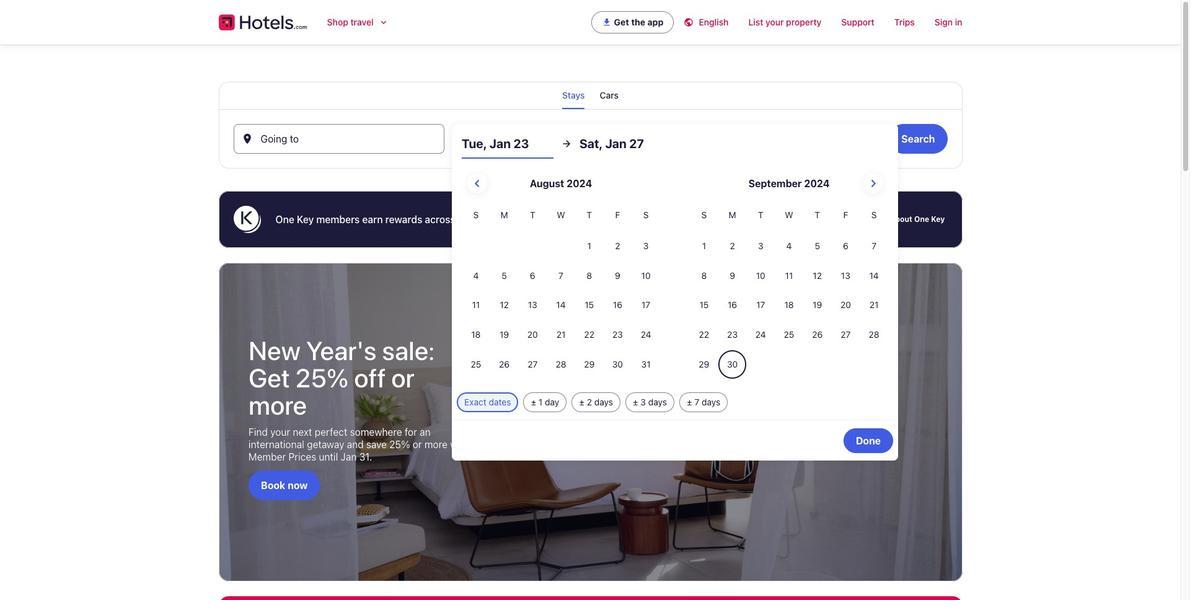 Task type: vqa. For each thing, say whether or not it's contained in the screenshot.
the right the 1 bathroom
no



Task type: describe. For each thing, give the bounding box(es) containing it.
1 horizontal spatial 26 button
[[803, 321, 832, 349]]

0 vertical spatial or
[[391, 362, 414, 393]]

learn
[[868, 214, 889, 224]]

search button
[[889, 124, 947, 154]]

14 inside september 2024 element
[[869, 270, 879, 281]]

3 s from the left
[[701, 210, 707, 220]]

perfect
[[314, 427, 347, 438]]

± for ± 2 days
[[579, 397, 584, 407]]

0 horizontal spatial 25%
[[295, 362, 348, 393]]

new
[[248, 335, 300, 366]]

sign in
[[935, 17, 962, 27]]

application inside new year's sale: get 25% off or more main content
[[462, 169, 888, 380]]

2 s from the left
[[643, 210, 649, 220]]

0 vertical spatial 12 button
[[803, 261, 832, 290]]

list
[[748, 17, 763, 27]]

for
[[404, 427, 417, 438]]

book now link
[[248, 471, 320, 500]]

now
[[287, 480, 307, 491]]

1 9 button from the left
[[603, 261, 632, 290]]

sat, jan 27 button
[[580, 129, 671, 159]]

0 horizontal spatial 2
[[587, 397, 592, 407]]

exact
[[464, 397, 486, 407]]

9 for 2nd the 9 'button' from the left
[[730, 270, 735, 281]]

± for ± 7 days
[[687, 397, 692, 407]]

w for august
[[557, 210, 565, 220]]

1 horizontal spatial more
[[424, 439, 447, 450]]

18 inside august 2024 element
[[471, 329, 481, 340]]

save
[[366, 439, 386, 450]]

28 inside september 2024 element
[[869, 329, 879, 340]]

± 2 days
[[579, 397, 613, 407]]

12 inside august 2024 element
[[500, 300, 509, 310]]

next
[[293, 427, 312, 438]]

days for ± 2 days
[[594, 397, 613, 407]]

1 15 button from the left
[[575, 291, 603, 319]]

sign in button
[[925, 10, 972, 35]]

learn about one key link
[[865, 210, 947, 229]]

september 2024
[[749, 178, 830, 189]]

get the app
[[614, 17, 664, 27]]

4 for 4 button to the right
[[786, 240, 792, 251]]

rewards
[[385, 214, 422, 225]]

4 for the leftmost 4 button
[[473, 270, 479, 281]]

1 vertical spatial 13 button
[[519, 291, 547, 319]]

0 vertical spatial more
[[248, 389, 307, 420]]

2 30 button from the left
[[718, 350, 747, 379]]

and inside the new year's sale: get 25% off or more find your next perfect somewhere for an international getaway and save 25% or more with member prices until jan 31.
[[347, 439, 363, 450]]

support link
[[832, 10, 884, 35]]

0 horizontal spatial one
[[276, 214, 294, 225]]

getaway
[[307, 439, 344, 450]]

0 vertical spatial 19 button
[[803, 291, 832, 319]]

18 inside september 2024 element
[[784, 300, 794, 310]]

1 button for august 2024
[[575, 232, 603, 260]]

20 for right the "20" button
[[841, 300, 851, 310]]

trips link
[[884, 10, 925, 35]]

download the app button image
[[602, 17, 612, 27]]

cars link
[[600, 82, 619, 109]]

new year's sale: get 25% off or more find your next perfect somewhere for an international getaway and save 25% or more with member prices until jan 31.
[[248, 335, 469, 463]]

english
[[699, 17, 729, 27]]

september
[[749, 178, 802, 189]]

1 horizontal spatial 4 button
[[775, 232, 803, 260]]

across
[[425, 214, 455, 225]]

2 29 button from the left
[[690, 350, 718, 379]]

members
[[316, 214, 360, 225]]

learn about one key
[[868, 214, 945, 224]]

tue, jan 23
[[462, 136, 529, 151]]

1 vertical spatial 28 button
[[547, 350, 575, 379]]

0 vertical spatial 18 button
[[775, 291, 803, 319]]

6 inside august 2024 element
[[530, 270, 535, 281]]

shop travel button
[[317, 10, 398, 35]]

0 horizontal spatial 18 button
[[462, 321, 490, 349]]

13 inside september 2024 element
[[841, 270, 850, 281]]

13 inside august 2024 element
[[528, 300, 537, 310]]

0 vertical spatial and
[[558, 214, 575, 225]]

± 7 days
[[687, 397, 720, 407]]

book now
[[261, 480, 307, 491]]

get the app link
[[591, 11, 674, 33]]

5 inside august 2024 element
[[502, 270, 507, 281]]

0 horizontal spatial 7 button
[[547, 261, 575, 290]]

shop travel
[[327, 17, 374, 27]]

with
[[450, 439, 469, 450]]

0 horizontal spatial 20 button
[[519, 321, 547, 349]]

1 horizontal spatial 7
[[695, 397, 699, 407]]

1 horizontal spatial 28 button
[[860, 321, 888, 349]]

8 for first the 8 button from the left
[[587, 270, 592, 281]]

search
[[901, 133, 935, 144]]

0 horizontal spatial 14 button
[[547, 291, 575, 319]]

19 for the leftmost 19 button
[[500, 329, 509, 340]]

next month image
[[866, 176, 881, 191]]

1 vertical spatial 6 button
[[519, 261, 547, 290]]

cars
[[600, 90, 619, 100]]

get inside "link"
[[614, 17, 629, 27]]

sat,
[[580, 136, 603, 151]]

list your property link
[[739, 10, 832, 35]]

exact dates
[[464, 397, 511, 407]]

17 button inside august 2024 element
[[632, 291, 660, 319]]

1 8 button from the left
[[575, 261, 603, 290]]

1 vertical spatial 21 button
[[547, 321, 575, 349]]

1 horizontal spatial one
[[914, 214, 929, 224]]

16 for second 16 'button' from left
[[728, 300, 737, 310]]

support
[[841, 17, 875, 27]]

jan 23 - jan 27
[[479, 138, 549, 149]]

english button
[[674, 10, 739, 35]]

22 for 2nd 22 button from the right
[[584, 329, 594, 340]]

until
[[319, 451, 338, 463]]

1 vertical spatial 27 button
[[519, 350, 547, 379]]

somewhere
[[350, 427, 402, 438]]

31
[[641, 359, 651, 369]]

0 vertical spatial 21 button
[[860, 291, 888, 319]]

the
[[631, 17, 645, 27]]

1 for september 2024
[[702, 240, 706, 251]]

sale:
[[382, 335, 434, 366]]

m for september 2024
[[729, 210, 736, 220]]

31 button
[[632, 350, 660, 379]]

find
[[248, 427, 267, 438]]

9 for 2nd the 9 'button' from right
[[615, 270, 620, 281]]

done button
[[844, 428, 893, 453]]

previous month image
[[470, 176, 485, 191]]

hotels.com,
[[500, 214, 555, 225]]

5 button inside august 2024 element
[[490, 261, 519, 290]]

2024 for august 2024
[[567, 178, 592, 189]]

directional image
[[561, 138, 572, 149]]

± 3 days
[[633, 397, 667, 407]]

-
[[512, 138, 517, 149]]

book
[[261, 480, 285, 491]]

f for september 2024
[[843, 210, 848, 220]]

3 button for august 2024
[[632, 232, 660, 260]]

0 horizontal spatial 25 button
[[462, 350, 490, 379]]

4 s from the left
[[871, 210, 877, 220]]

1 vertical spatial or
[[412, 439, 422, 450]]

august
[[530, 178, 564, 189]]

september 2024 element
[[690, 208, 888, 380]]

0 horizontal spatial 12 button
[[490, 291, 519, 319]]

0 vertical spatial 7 button
[[860, 232, 888, 260]]

17 inside september 2024 element
[[756, 300, 765, 310]]

2 22 button from the left
[[690, 321, 718, 349]]

2 10 button from the left
[[747, 261, 775, 290]]

your inside list your property link
[[766, 17, 784, 27]]

2 for september 2024
[[730, 240, 735, 251]]

5 button inside september 2024 element
[[803, 232, 832, 260]]

new year's sale: get 25% off or more main content
[[0, 45, 1181, 600]]

stays link
[[562, 82, 585, 109]]

± 1 day
[[531, 397, 559, 407]]

1 16 button from the left
[[603, 291, 632, 319]]

1 horizontal spatial 25 button
[[775, 321, 803, 349]]

in
[[955, 17, 962, 27]]

trips
[[894, 17, 915, 27]]

earn
[[362, 214, 383, 225]]

1 horizontal spatial 20 button
[[832, 291, 860, 319]]

28 inside august 2024 element
[[556, 359, 566, 369]]

vrbo
[[577, 214, 599, 225]]

done
[[856, 435, 881, 446]]

± for ± 3 days
[[633, 397, 638, 407]]

27 inside august 2024 element
[[528, 359, 538, 369]]

3 for september 2024
[[758, 240, 763, 251]]

sat, jan 27
[[580, 136, 644, 151]]

4 t from the left
[[815, 210, 820, 220]]

2 24 button from the left
[[747, 321, 775, 349]]

25 for the rightmost 25 'button'
[[784, 329, 794, 340]]

get inside the new year's sale: get 25% off or more find your next perfect somewhere for an international getaway and save 25% or more with member prices until jan 31.
[[248, 362, 290, 393]]

2 t from the left
[[587, 210, 592, 220]]

7 inside september 2024 element
[[872, 240, 877, 251]]

hotels logo image
[[219, 12, 307, 32]]

property
[[786, 17, 822, 27]]

2 15 button from the left
[[690, 291, 718, 319]]

about
[[891, 214, 912, 224]]

17 button inside september 2024 element
[[747, 291, 775, 319]]



Task type: locate. For each thing, give the bounding box(es) containing it.
tab list
[[219, 82, 962, 109]]

14 button inside september 2024 element
[[860, 261, 888, 290]]

day
[[545, 397, 559, 407]]

23
[[514, 136, 529, 151], [498, 138, 510, 149], [612, 329, 623, 340], [727, 329, 738, 340]]

3 button
[[632, 232, 660, 260], [747, 232, 775, 260]]

1 f from the left
[[615, 210, 620, 220]]

sign
[[935, 17, 953, 27]]

stays
[[562, 90, 585, 100]]

3 t from the left
[[758, 210, 763, 220]]

m for august 2024
[[501, 210, 508, 220]]

1 vertical spatial 20 button
[[519, 321, 547, 349]]

2 1 button from the left
[[690, 232, 718, 260]]

2024 right 'september'
[[804, 178, 830, 189]]

1 inside august 2024 element
[[587, 240, 591, 251]]

30 inside september 2024 element
[[727, 359, 738, 369]]

1 vertical spatial your
[[270, 427, 290, 438]]

0 vertical spatial 6 button
[[832, 232, 860, 260]]

3 inside august 2024 element
[[643, 240, 649, 251]]

t down september 2024
[[815, 210, 820, 220]]

1 horizontal spatial 14 button
[[860, 261, 888, 290]]

1 vertical spatial 20
[[527, 329, 538, 340]]

± right the ± 3 days
[[687, 397, 692, 407]]

1 10 button from the left
[[632, 261, 660, 290]]

1 horizontal spatial 13 button
[[832, 261, 860, 290]]

w for september
[[785, 210, 793, 220]]

29 for second the 29 button from the right
[[584, 359, 595, 369]]

days left the ± 3 days
[[594, 397, 613, 407]]

0 vertical spatial your
[[766, 17, 784, 27]]

1 horizontal spatial 12
[[813, 270, 822, 281]]

application containing august 2024
[[462, 169, 888, 380]]

m inside september 2024 element
[[729, 210, 736, 220]]

2 horizontal spatial 1
[[702, 240, 706, 251]]

30 inside august 2024 element
[[612, 359, 623, 369]]

0 vertical spatial 27 button
[[832, 321, 860, 349]]

1 29 from the left
[[584, 359, 595, 369]]

15 inside september 2024 element
[[700, 300, 709, 310]]

0 vertical spatial 14
[[869, 270, 879, 281]]

2 for august 2024
[[615, 240, 620, 251]]

0 horizontal spatial 22
[[584, 329, 594, 340]]

11 button inside september 2024 element
[[775, 261, 803, 290]]

2 22 from the left
[[699, 329, 709, 340]]

1 23 button from the left
[[603, 321, 632, 349]]

1 horizontal spatial 1 button
[[690, 232, 718, 260]]

6
[[843, 240, 848, 251], [530, 270, 535, 281]]

1 horizontal spatial 23 button
[[718, 321, 747, 349]]

28 button
[[860, 321, 888, 349], [547, 350, 575, 379]]

1 horizontal spatial 4
[[786, 240, 792, 251]]

1 vertical spatial 12 button
[[490, 291, 519, 319]]

0 horizontal spatial 13
[[528, 300, 537, 310]]

14 inside august 2024 element
[[556, 300, 566, 310]]

1 vertical spatial 26 button
[[490, 350, 519, 379]]

22 inside august 2024 element
[[584, 329, 594, 340]]

1 vertical spatial 26
[[499, 359, 510, 369]]

0 vertical spatial 13 button
[[832, 261, 860, 290]]

0 horizontal spatial 17
[[642, 300, 650, 310]]

2 8 from the left
[[701, 270, 707, 281]]

1 vertical spatial 18 button
[[462, 321, 490, 349]]

29 for 2nd the 29 button
[[699, 359, 709, 369]]

19 button
[[803, 291, 832, 319], [490, 321, 519, 349]]

11 button inside august 2024 element
[[462, 291, 490, 319]]

19 for the topmost 19 button
[[813, 300, 822, 310]]

1 vertical spatial 7 button
[[547, 261, 575, 290]]

1 2024 from the left
[[567, 178, 592, 189]]

1 horizontal spatial 16
[[728, 300, 737, 310]]

t
[[530, 210, 535, 220], [587, 210, 592, 220], [758, 210, 763, 220], [815, 210, 820, 220]]

tue,
[[462, 136, 487, 151]]

3 inside september 2024 element
[[758, 240, 763, 251]]

jan inside the new year's sale: get 25% off or more find your next perfect somewhere for an international getaway and save 25% or more with member prices until jan 31.
[[340, 451, 356, 463]]

20 for left the "20" button
[[527, 329, 538, 340]]

key right about
[[931, 214, 945, 224]]

10 inside september 2024 element
[[756, 270, 765, 281]]

3 button for september 2024
[[747, 232, 775, 260]]

3 ± from the left
[[633, 397, 638, 407]]

days for ± 3 days
[[648, 397, 667, 407]]

1 15 from the left
[[585, 300, 594, 310]]

± down 31 button
[[633, 397, 638, 407]]

2 f from the left
[[843, 210, 848, 220]]

8 inside september 2024 element
[[701, 270, 707, 281]]

3 for august 2024
[[643, 240, 649, 251]]

10 button
[[632, 261, 660, 290], [747, 261, 775, 290]]

expedia,
[[458, 214, 497, 225]]

2024 right august
[[567, 178, 592, 189]]

1 m from the left
[[501, 210, 508, 220]]

app
[[647, 17, 664, 27]]

1 17 button from the left
[[632, 291, 660, 319]]

16 inside august 2024 element
[[613, 300, 622, 310]]

0 horizontal spatial f
[[615, 210, 620, 220]]

0 horizontal spatial and
[[347, 439, 363, 450]]

0 horizontal spatial 25
[[471, 359, 481, 369]]

1 button for september 2024
[[690, 232, 718, 260]]

2 9 button from the left
[[718, 261, 747, 290]]

1 10 from the left
[[641, 270, 651, 281]]

26 inside september 2024 element
[[812, 329, 823, 340]]

17 button
[[632, 291, 660, 319], [747, 291, 775, 319]]

1 9 from the left
[[615, 270, 620, 281]]

2 2024 from the left
[[804, 178, 830, 189]]

2 3 button from the left
[[747, 232, 775, 260]]

20
[[841, 300, 851, 310], [527, 329, 538, 340]]

22
[[584, 329, 594, 340], [699, 329, 709, 340]]

1 t from the left
[[530, 210, 535, 220]]

22 button
[[575, 321, 603, 349], [690, 321, 718, 349]]

25% down for
[[389, 439, 410, 450]]

w inside september 2024 element
[[785, 210, 793, 220]]

or down for
[[412, 439, 422, 450]]

2 24 from the left
[[756, 329, 766, 340]]

1 horizontal spatial and
[[558, 214, 575, 225]]

1 horizontal spatial 2
[[615, 240, 620, 251]]

2 button for september 2024
[[718, 232, 747, 260]]

0 horizontal spatial 27 button
[[519, 350, 547, 379]]

0 horizontal spatial 28 button
[[547, 350, 575, 379]]

list your property
[[748, 17, 822, 27]]

0 horizontal spatial 21
[[556, 329, 566, 340]]

2 horizontal spatial days
[[702, 397, 720, 407]]

2 m from the left
[[729, 210, 736, 220]]

1 s from the left
[[473, 210, 479, 220]]

2 ± from the left
[[579, 397, 584, 407]]

shop
[[327, 17, 348, 27]]

1 vertical spatial 21
[[556, 329, 566, 340]]

0 horizontal spatial 10
[[641, 270, 651, 281]]

2 days from the left
[[648, 397, 667, 407]]

1 17 from the left
[[642, 300, 650, 310]]

0 horizontal spatial 29 button
[[575, 350, 603, 379]]

29 button up ± 7 days
[[690, 350, 718, 379]]

your up international on the bottom left of the page
[[270, 427, 290, 438]]

tab list inside new year's sale: get 25% off or more main content
[[219, 82, 962, 109]]

1 vertical spatial 5
[[502, 270, 507, 281]]

18 button
[[775, 291, 803, 319], [462, 321, 490, 349]]

6 button
[[832, 232, 860, 260], [519, 261, 547, 290]]

23 inside august 2024 element
[[612, 329, 623, 340]]

1 22 button from the left
[[575, 321, 603, 349]]

0 horizontal spatial 3 button
[[632, 232, 660, 260]]

8 inside august 2024 element
[[587, 270, 592, 281]]

1 horizontal spatial m
[[729, 210, 736, 220]]

1 horizontal spatial w
[[785, 210, 793, 220]]

2 17 from the left
[[756, 300, 765, 310]]

2 horizontal spatial 2
[[730, 240, 735, 251]]

25%
[[295, 362, 348, 393], [389, 439, 410, 450]]

0 vertical spatial 25
[[784, 329, 794, 340]]

27 button
[[832, 321, 860, 349], [519, 350, 547, 379]]

2 17 button from the left
[[747, 291, 775, 319]]

w
[[557, 210, 565, 220], [785, 210, 793, 220]]

0 horizontal spatial 2 button
[[603, 232, 632, 260]]

10 for second 10 button from left
[[756, 270, 765, 281]]

inside a bright image
[[219, 263, 962, 582]]

9 button
[[603, 261, 632, 290], [718, 261, 747, 290]]

29 inside september 2024 element
[[699, 359, 709, 369]]

0 horizontal spatial 5 button
[[490, 261, 519, 290]]

19 inside august 2024 element
[[500, 329, 509, 340]]

8 button
[[575, 261, 603, 290], [690, 261, 718, 290]]

±
[[531, 397, 536, 407], [579, 397, 584, 407], [633, 397, 638, 407], [687, 397, 692, 407]]

1 29 button from the left
[[575, 350, 603, 379]]

3 days from the left
[[702, 397, 720, 407]]

14
[[869, 270, 879, 281], [556, 300, 566, 310]]

17
[[642, 300, 650, 310], [756, 300, 765, 310]]

1 days from the left
[[594, 397, 613, 407]]

1 22 from the left
[[584, 329, 594, 340]]

1 horizontal spatial 25%
[[389, 439, 410, 450]]

travel
[[351, 17, 374, 27]]

2 button for august 2024
[[603, 232, 632, 260]]

21 button
[[860, 291, 888, 319], [547, 321, 575, 349]]

1 horizontal spatial 16 button
[[718, 291, 747, 319]]

t down 'september'
[[758, 210, 763, 220]]

18
[[784, 300, 794, 310], [471, 329, 481, 340]]

0 vertical spatial 19
[[813, 300, 822, 310]]

1 8 from the left
[[587, 270, 592, 281]]

0 horizontal spatial 16 button
[[603, 291, 632, 319]]

9
[[615, 270, 620, 281], [730, 270, 735, 281]]

30 button left 31
[[603, 350, 632, 379]]

2 10 from the left
[[756, 270, 765, 281]]

0 horizontal spatial 18
[[471, 329, 481, 340]]

f left "learn"
[[843, 210, 848, 220]]

8
[[587, 270, 592, 281], [701, 270, 707, 281]]

1 horizontal spatial 2024
[[804, 178, 830, 189]]

0 horizontal spatial 1 button
[[575, 232, 603, 260]]

0 horizontal spatial 12
[[500, 300, 509, 310]]

11
[[785, 270, 793, 281], [472, 300, 480, 310]]

13
[[841, 270, 850, 281], [528, 300, 537, 310]]

member
[[248, 451, 286, 463]]

1 vertical spatial 19
[[500, 329, 509, 340]]

11 inside september 2024 element
[[785, 270, 793, 281]]

21
[[870, 300, 879, 310], [556, 329, 566, 340]]

1 horizontal spatial 10 button
[[747, 261, 775, 290]]

get up find
[[248, 362, 290, 393]]

17 inside august 2024 element
[[642, 300, 650, 310]]

prices
[[288, 451, 316, 463]]

1 horizontal spatial 27 button
[[832, 321, 860, 349]]

29 up ± 2 days
[[584, 359, 595, 369]]

1 vertical spatial 13
[[528, 300, 537, 310]]

21 inside september 2024 element
[[870, 300, 879, 310]]

23 button
[[603, 321, 632, 349], [718, 321, 747, 349]]

0 vertical spatial 26
[[812, 329, 823, 340]]

international
[[248, 439, 304, 450]]

1 24 from the left
[[641, 329, 651, 340]]

8 for 1st the 8 button from right
[[701, 270, 707, 281]]

13 button
[[832, 261, 860, 290], [519, 291, 547, 319]]

1 16 from the left
[[613, 300, 622, 310]]

1 horizontal spatial 24 button
[[747, 321, 775, 349]]

key left members
[[297, 214, 314, 225]]

21 inside august 2024 element
[[556, 329, 566, 340]]

1 horizontal spatial 21 button
[[860, 291, 888, 319]]

22 for second 22 button
[[699, 329, 709, 340]]

more up find
[[248, 389, 307, 420]]

30 button up ± 7 days
[[718, 350, 747, 379]]

w left vrbo
[[557, 210, 565, 220]]

2 23 button from the left
[[718, 321, 747, 349]]

year's
[[306, 335, 376, 366]]

your right list
[[766, 17, 784, 27]]

1 vertical spatial 25
[[471, 359, 481, 369]]

tab list containing stays
[[219, 82, 962, 109]]

25 for left 25 'button'
[[471, 359, 481, 369]]

t down august 2024 on the top
[[587, 210, 592, 220]]

5 button
[[803, 232, 832, 260], [490, 261, 519, 290]]

august 2024 element
[[462, 208, 660, 380]]

your inside the new year's sale: get 25% off or more find your next perfect somewhere for an international getaway and save 25% or more with member prices until jan 31.
[[270, 427, 290, 438]]

0 horizontal spatial 1
[[539, 397, 543, 407]]

0 horizontal spatial w
[[557, 210, 565, 220]]

off
[[354, 362, 386, 393]]

1 1 button from the left
[[575, 232, 603, 260]]

2 15 from the left
[[700, 300, 709, 310]]

get right download the app button icon
[[614, 17, 629, 27]]

or right off
[[391, 362, 414, 393]]

10 inside august 2024 element
[[641, 270, 651, 281]]

27
[[629, 136, 644, 151], [538, 138, 549, 149], [841, 329, 851, 340], [528, 359, 538, 369]]

25 inside september 2024 element
[[784, 329, 794, 340]]

10 for second 10 button from right
[[641, 270, 651, 281]]

± for ± 1 day
[[531, 397, 536, 407]]

4 ± from the left
[[687, 397, 692, 407]]

7 inside august 2024 element
[[559, 270, 563, 281]]

1 w from the left
[[557, 210, 565, 220]]

0 vertical spatial 4 button
[[775, 232, 803, 260]]

29 inside august 2024 element
[[584, 359, 595, 369]]

0 vertical spatial 28
[[869, 329, 879, 340]]

24 button
[[632, 321, 660, 349], [747, 321, 775, 349]]

1 horizontal spatial get
[[614, 17, 629, 27]]

1 30 from the left
[[612, 359, 623, 369]]

2
[[615, 240, 620, 251], [730, 240, 735, 251], [587, 397, 592, 407]]

1 ± from the left
[[531, 397, 536, 407]]

0 horizontal spatial 17 button
[[632, 291, 660, 319]]

0 horizontal spatial 21 button
[[547, 321, 575, 349]]

0 vertical spatial 26 button
[[803, 321, 832, 349]]

days right the ± 3 days
[[702, 397, 720, 407]]

1 2 button from the left
[[603, 232, 632, 260]]

25 button
[[775, 321, 803, 349], [462, 350, 490, 379]]

2 8 button from the left
[[690, 261, 718, 290]]

2 29 from the left
[[699, 359, 709, 369]]

small image
[[684, 17, 699, 27]]

22 inside september 2024 element
[[699, 329, 709, 340]]

0 horizontal spatial 4 button
[[462, 261, 490, 290]]

days down 31 button
[[648, 397, 667, 407]]

1 24 button from the left
[[632, 321, 660, 349]]

1 vertical spatial 5 button
[[490, 261, 519, 290]]

25 inside august 2024 element
[[471, 359, 481, 369]]

0 horizontal spatial key
[[297, 214, 314, 225]]

w inside august 2024 element
[[557, 210, 565, 220]]

0 horizontal spatial 26 button
[[490, 350, 519, 379]]

0 horizontal spatial 11
[[472, 300, 480, 310]]

1 horizontal spatial 21
[[870, 300, 879, 310]]

1 horizontal spatial 8 button
[[690, 261, 718, 290]]

t down august
[[530, 210, 535, 220]]

0 horizontal spatial 19
[[500, 329, 509, 340]]

and left vrbo
[[558, 214, 575, 225]]

s
[[473, 210, 479, 220], [643, 210, 649, 220], [701, 210, 707, 220], [871, 210, 877, 220]]

1 30 button from the left
[[603, 350, 632, 379]]

1 3 button from the left
[[632, 232, 660, 260]]

trailing image
[[378, 17, 388, 27]]

29 up ± 7 days
[[699, 359, 709, 369]]

1 horizontal spatial key
[[931, 214, 945, 224]]

0 horizontal spatial 19 button
[[490, 321, 519, 349]]

1 horizontal spatial 17 button
[[747, 291, 775, 319]]

an
[[419, 427, 430, 438]]

2 30 from the left
[[727, 359, 738, 369]]

20 button
[[832, 291, 860, 319], [519, 321, 547, 349]]

16 inside september 2024 element
[[728, 300, 737, 310]]

f for august 2024
[[615, 210, 620, 220]]

29 button up ± 2 days
[[575, 350, 603, 379]]

11 inside august 2024 element
[[472, 300, 480, 310]]

f inside september 2024 element
[[843, 210, 848, 220]]

2 9 from the left
[[730, 270, 735, 281]]

1 horizontal spatial 6
[[843, 240, 848, 251]]

26 button
[[803, 321, 832, 349], [490, 350, 519, 379]]

19 inside september 2024 element
[[813, 300, 822, 310]]

1 inside september 2024 element
[[702, 240, 706, 251]]

1 for august 2024
[[587, 240, 591, 251]]

2 w from the left
[[785, 210, 793, 220]]

one right about
[[914, 214, 929, 224]]

2 vertical spatial 7
[[695, 397, 699, 407]]

your
[[766, 17, 784, 27], [270, 427, 290, 438]]

25% left off
[[295, 362, 348, 393]]

days for ± 7 days
[[702, 397, 720, 407]]

0 horizontal spatial 8
[[587, 270, 592, 281]]

15 inside august 2024 element
[[585, 300, 594, 310]]

± right day
[[579, 397, 584, 407]]

w down september 2024
[[785, 210, 793, 220]]

7 button
[[860, 232, 888, 260], [547, 261, 575, 290]]

1 horizontal spatial 5 button
[[803, 232, 832, 260]]

12 inside september 2024 element
[[813, 270, 822, 281]]

f inside august 2024 element
[[615, 210, 620, 220]]

key inside learn about one key link
[[931, 214, 945, 224]]

or
[[391, 362, 414, 393], [412, 439, 422, 450]]

30 for 2nd 30 button
[[727, 359, 738, 369]]

one left members
[[276, 214, 294, 225]]

0 vertical spatial 21
[[870, 300, 879, 310]]

1 horizontal spatial 2 button
[[718, 232, 747, 260]]

one key members earn rewards across expedia, hotels.com, and vrbo
[[276, 214, 599, 225]]

16 for 2nd 16 'button' from the right
[[613, 300, 622, 310]]

2024 for september 2024
[[804, 178, 830, 189]]

1 horizontal spatial 13
[[841, 270, 850, 281]]

jan 23 - jan 27 button
[[452, 124, 663, 154]]

6 inside september 2024 element
[[843, 240, 848, 251]]

23 inside september 2024 element
[[727, 329, 738, 340]]

1 vertical spatial 12
[[500, 300, 509, 310]]

2 2 button from the left
[[718, 232, 747, 260]]

12
[[813, 270, 822, 281], [500, 300, 509, 310]]

2 16 button from the left
[[718, 291, 747, 319]]

24
[[641, 329, 651, 340], [756, 329, 766, 340]]

m inside august 2024 element
[[501, 210, 508, 220]]

f right vrbo
[[615, 210, 620, 220]]

1 button
[[575, 232, 603, 260], [690, 232, 718, 260]]

± left day
[[531, 397, 536, 407]]

9 inside september 2024 element
[[730, 270, 735, 281]]

0 horizontal spatial 24 button
[[632, 321, 660, 349]]

9 inside august 2024 element
[[615, 270, 620, 281]]

5 inside september 2024 element
[[815, 240, 820, 251]]

1 horizontal spatial 22 button
[[690, 321, 718, 349]]

application
[[462, 169, 888, 380]]

19
[[813, 300, 822, 310], [500, 329, 509, 340]]

31.
[[359, 451, 372, 463]]

2 horizontal spatial 7
[[872, 240, 877, 251]]

4
[[786, 240, 792, 251], [473, 270, 479, 281]]

and up '31.'
[[347, 439, 363, 450]]

29
[[584, 359, 595, 369], [699, 359, 709, 369]]

tue, jan 23 button
[[462, 129, 554, 159]]

dates
[[489, 397, 511, 407]]

1 horizontal spatial 10
[[756, 270, 765, 281]]

2 16 from the left
[[728, 300, 737, 310]]

30 for 1st 30 button from the left
[[612, 359, 623, 369]]

more down an
[[424, 439, 447, 450]]

august 2024
[[530, 178, 592, 189]]

26 inside august 2024 element
[[499, 359, 510, 369]]

27 inside september 2024 element
[[841, 329, 851, 340]]

1 horizontal spatial 5
[[815, 240, 820, 251]]



